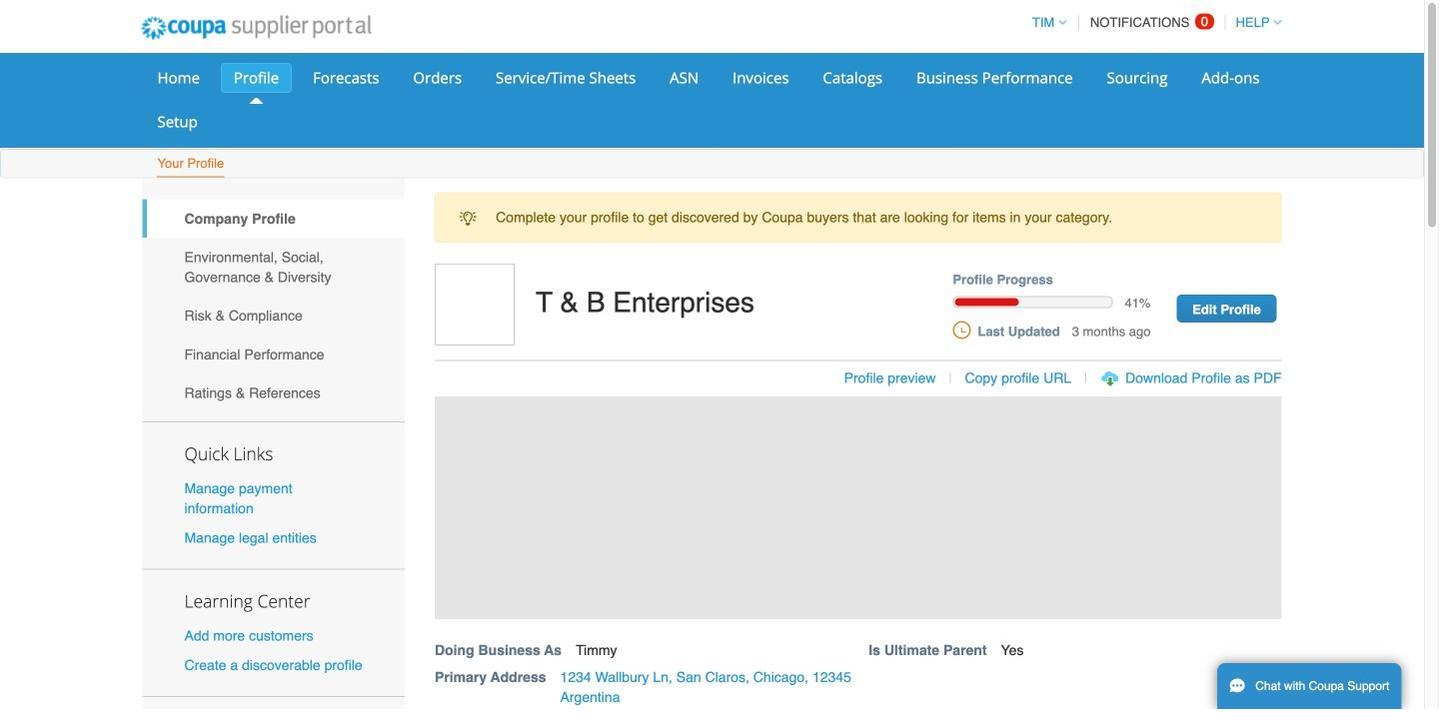 Task type: locate. For each thing, give the bounding box(es) containing it.
alert
[[435, 192, 1282, 243]]

navigation
[[1024, 3, 1282, 42]]

background image
[[435, 397, 1282, 620]]

t & b enterprises image
[[435, 264, 515, 346]]

banner
[[428, 264, 1303, 710]]



Task type: describe. For each thing, give the bounding box(es) containing it.
coupa supplier portal image
[[127, 3, 385, 53]]



Task type: vqa. For each thing, say whether or not it's contained in the screenshot.
BANNER
yes



